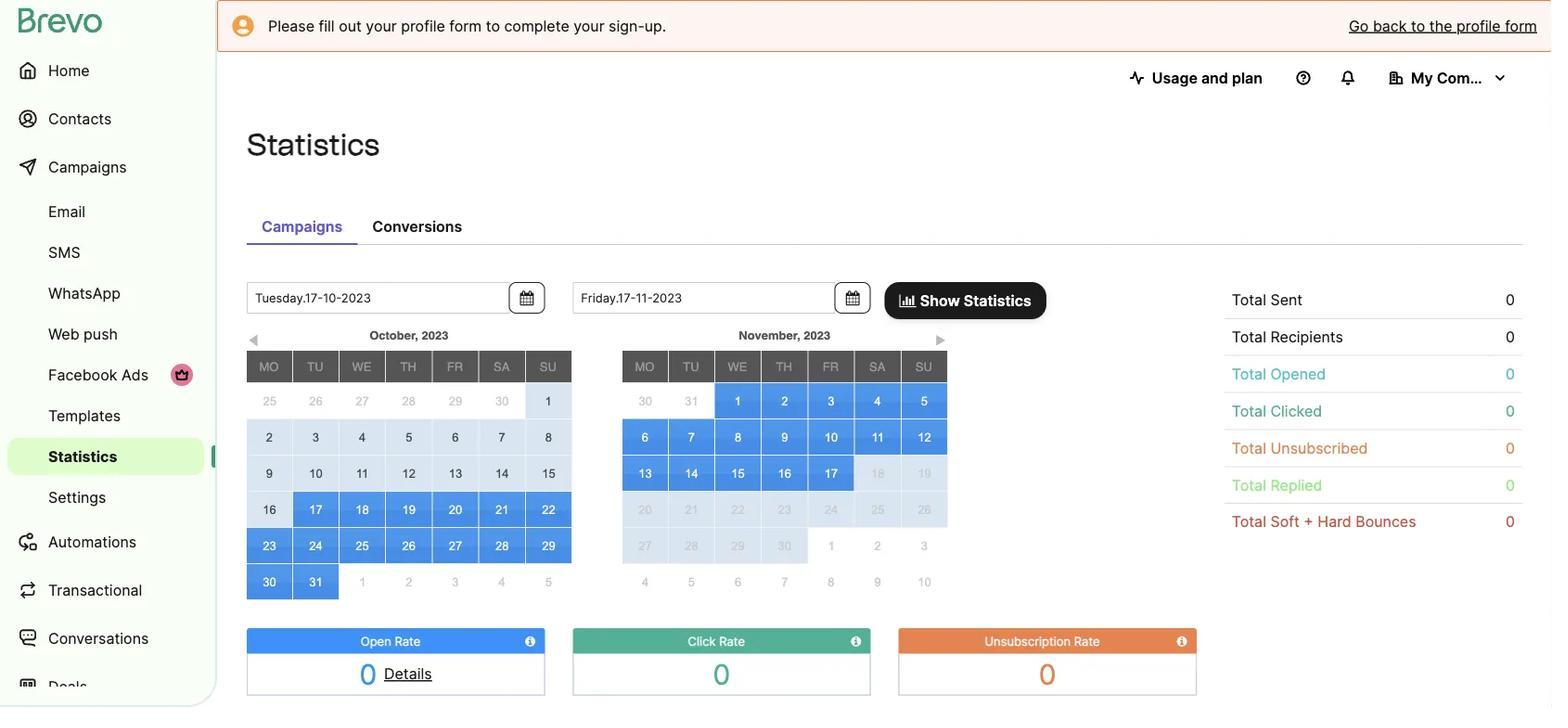 Task type: vqa. For each thing, say whether or not it's contained in the screenshot.


Task type: describe. For each thing, give the bounding box(es) containing it.
1 13 from the left
[[449, 466, 462, 480]]

push
[[84, 325, 118, 343]]

out
[[339, 17, 362, 35]]

left___rvooi image
[[175, 368, 189, 382]]

▶
[[936, 334, 947, 348]]

email
[[48, 202, 85, 220]]

25 for middle 25 link
[[872, 503, 885, 517]]

1 vertical spatial 9
[[266, 466, 273, 480]]

1 horizontal spatial 29
[[542, 539, 556, 553]]

my
[[1412, 69, 1434, 87]]

0 horizontal spatial 6 link
[[433, 419, 479, 455]]

rate for open rate
[[395, 634, 421, 648]]

and
[[1202, 69, 1229, 87]]

28 for rightmost the 28 link
[[685, 539, 699, 553]]

soft
[[1271, 513, 1300, 531]]

2 horizontal spatial 9 link
[[855, 564, 902, 599]]

0 horizontal spatial 28 link
[[386, 384, 432, 419]]

0 horizontal spatial 29
[[449, 394, 462, 408]]

2 horizontal spatial 28 link
[[669, 528, 715, 563]]

2 horizontal spatial 8
[[828, 575, 835, 589]]

show statistics button
[[885, 282, 1047, 319]]

tu for 26
[[307, 360, 324, 374]]

2 horizontal spatial 29 link
[[716, 528, 761, 563]]

1 vertical spatial 31 link
[[293, 564, 339, 600]]

1 20 link from the left
[[433, 492, 479, 527]]

transactional
[[48, 581, 142, 599]]

0 horizontal spatial 8
[[546, 430, 552, 444]]

sign-
[[609, 17, 645, 35]]

templates link
[[7, 397, 204, 434]]

2 horizontal spatial 6 link
[[715, 564, 762, 600]]

1 vertical spatial 16 link
[[247, 492, 292, 527]]

0 horizontal spatial 27
[[356, 394, 369, 408]]

1 21 link from the left
[[479, 492, 525, 527]]

deals
[[48, 678, 87, 696]]

conversations
[[48, 629, 149, 647]]

home link
[[7, 48, 204, 93]]

0 horizontal spatial statistics
[[48, 447, 117, 465]]

0 horizontal spatial 7 link
[[479, 419, 525, 455]]

0 horizontal spatial 8 link
[[526, 420, 572, 455]]

conversions
[[373, 217, 463, 235]]

0 horizontal spatial 27 link
[[339, 384, 386, 419]]

2 20 link from the left
[[623, 492, 668, 527]]

we for october, 2023
[[352, 360, 372, 374]]

2 vertical spatial 9
[[875, 575, 882, 589]]

0 vertical spatial 11
[[872, 430, 884, 444]]

7 for middle the 7 link
[[689, 430, 695, 444]]

contacts link
[[7, 97, 204, 141]]

0 vertical spatial 23 link
[[762, 492, 808, 527]]

click rate
[[688, 634, 745, 648]]

rate for unsubscription rate
[[1075, 634, 1101, 648]]

open rate
[[361, 634, 421, 648]]

0 vertical spatial 24
[[825, 503, 838, 517]]

1 horizontal spatial 24 link
[[809, 492, 854, 527]]

From text field
[[247, 282, 510, 314]]

1 vertical spatial 24 link
[[293, 528, 339, 563]]

0 for total clicked
[[1506, 402, 1516, 420]]

1 horizontal spatial 17 link
[[809, 456, 854, 491]]

statistics link
[[7, 438, 204, 475]]

0 horizontal spatial 10 link
[[293, 456, 339, 491]]

show statistics
[[917, 291, 1032, 310]]

october, 2023
[[370, 328, 449, 342]]

email link
[[7, 193, 204, 230]]

1 vertical spatial 11 link
[[340, 456, 385, 491]]

1 vertical spatial 10
[[309, 466, 323, 480]]

25 for 25 link to the left
[[263, 394, 276, 408]]

november,
[[739, 328, 801, 342]]

october,
[[370, 328, 419, 342]]

0 horizontal spatial 11
[[356, 466, 369, 480]]

2 21 link from the left
[[669, 492, 715, 527]]

7 for leftmost the 7 link
[[499, 430, 506, 444]]

deals link
[[7, 665, 204, 707]]

usage and plan button
[[1115, 59, 1278, 97]]

2 horizontal spatial 26 link
[[902, 492, 948, 527]]

2 vertical spatial 25 link
[[340, 528, 385, 563]]

1 13 link from the left
[[433, 456, 479, 491]]

0 horizontal spatial 29 link
[[432, 384, 479, 419]]

0 for total soft + hard bounces
[[1506, 513, 1516, 531]]

2 14 link from the left
[[669, 456, 715, 491]]

total opened
[[1232, 365, 1327, 383]]

1 vertical spatial 23
[[263, 539, 276, 553]]

1 horizontal spatial 17
[[825, 466, 838, 480]]

company
[[1438, 69, 1506, 87]]

my company
[[1412, 69, 1506, 87]]

0 horizontal spatial 17 link
[[293, 492, 339, 527]]

complete
[[504, 17, 570, 35]]

1 horizontal spatial 9 link
[[762, 420, 808, 455]]

info circle image for click rate
[[851, 635, 862, 647]]

sent
[[1271, 291, 1303, 309]]

2 horizontal spatial 27
[[639, 539, 652, 553]]

2 to from the left
[[1412, 17, 1426, 35]]

recipients
[[1271, 328, 1344, 346]]

november, 2023 ▶
[[739, 328, 947, 348]]

conversions link
[[358, 208, 477, 245]]

1 horizontal spatial 7 link
[[669, 419, 715, 455]]

sms link
[[7, 234, 204, 271]]

2 vertical spatial 26 link
[[386, 528, 432, 563]]

0 horizontal spatial 23 link
[[247, 528, 292, 563]]

0 horizontal spatial 24
[[309, 539, 323, 553]]

1 vertical spatial 26
[[918, 503, 932, 517]]

▶ link
[[934, 330, 948, 348]]

2 horizontal spatial 7 link
[[762, 564, 808, 600]]

◀ link
[[247, 330, 261, 348]]

show
[[921, 291, 961, 310]]

0 vertical spatial 10
[[825, 430, 838, 444]]

unsubscription rate
[[985, 634, 1101, 648]]

1 horizontal spatial 27
[[449, 539, 462, 553]]

settings link
[[7, 479, 204, 516]]

1 to from the left
[[486, 17, 500, 35]]

0 horizontal spatial 9 link
[[247, 456, 292, 491]]

1 horizontal spatial 19 link
[[902, 456, 948, 491]]

settings
[[48, 488, 106, 506]]

th for 28
[[401, 360, 417, 374]]

12 for the leftmost 12 link
[[402, 466, 416, 480]]

1 vertical spatial 19 link
[[386, 492, 432, 527]]

1 vertical spatial campaigns link
[[247, 208, 358, 245]]

7 for the 7 link to the right
[[782, 575, 788, 589]]

20 for second 20 link from the left
[[639, 503, 652, 517]]

total recipients
[[1232, 328, 1344, 346]]

total for total opened
[[1232, 365, 1267, 383]]

15 for first the 15 link from right
[[732, 466, 745, 480]]

22 for 2nd 22 link from the left
[[732, 503, 745, 517]]

whatsapp
[[48, 284, 121, 302]]

1 22 link from the left
[[526, 492, 572, 527]]

1 horizontal spatial 6
[[642, 430, 649, 444]]

0 vertical spatial 12 link
[[902, 420, 948, 455]]

16 for right 16 link
[[778, 466, 792, 480]]

total replied
[[1232, 476, 1323, 494]]

click
[[688, 634, 716, 648]]

31 for bottommost 31 link
[[309, 575, 323, 589]]

bar chart image
[[900, 293, 917, 308]]

0 horizontal spatial 12 link
[[386, 456, 432, 491]]

0 horizontal spatial 26 link
[[293, 384, 339, 419]]

go back to the profile form link
[[1350, 15, 1538, 37]]

up.
[[645, 17, 667, 35]]

we for november, 2023
[[728, 360, 748, 374]]

1 horizontal spatial 31 link
[[669, 384, 715, 419]]

1 horizontal spatial 18 link
[[855, 456, 901, 491]]

sa for 30
[[494, 360, 510, 374]]

0 horizontal spatial 25 link
[[247, 384, 293, 419]]

contacts
[[48, 110, 112, 128]]

total for total sent
[[1232, 291, 1267, 309]]

1 15 link from the left
[[526, 456, 572, 491]]

go
[[1350, 17, 1369, 35]]

su for 5
[[916, 360, 933, 374]]

sms
[[48, 243, 80, 261]]

unsubscribed
[[1271, 439, 1369, 457]]

1 horizontal spatial 9
[[782, 430, 788, 444]]

0 horizontal spatial 6
[[452, 430, 459, 444]]

mo for 30
[[635, 360, 655, 374]]

1 horizontal spatial 8 link
[[716, 420, 761, 455]]

1 horizontal spatial statistics
[[247, 127, 380, 162]]

1 14 link from the left
[[479, 456, 525, 491]]

1 horizontal spatial 8
[[735, 430, 742, 444]]

2 horizontal spatial 8 link
[[808, 564, 855, 599]]

1 vertical spatial 17
[[309, 503, 323, 517]]

the
[[1430, 17, 1453, 35]]

1 horizontal spatial 27 link
[[433, 528, 479, 563]]

total for total replied
[[1232, 476, 1267, 494]]

th for 2
[[777, 360, 793, 374]]

◀
[[248, 334, 260, 348]]

hard
[[1318, 513, 1352, 531]]

1 14 from the left
[[496, 466, 509, 480]]

total soft + hard bounces
[[1232, 513, 1417, 531]]

1 horizontal spatial 29 link
[[526, 528, 572, 563]]

my company button
[[1375, 59, 1523, 97]]

0 vertical spatial 11 link
[[855, 420, 901, 455]]

please
[[268, 17, 315, 35]]

2 horizontal spatial 27 link
[[623, 528, 668, 563]]

tu for 31
[[683, 360, 699, 374]]

su for 1
[[540, 360, 557, 374]]

0 horizontal spatial campaigns
[[48, 158, 127, 176]]

unsubscription
[[985, 634, 1071, 648]]

1 horizontal spatial campaigns
[[262, 217, 343, 235]]

sa for 4
[[870, 360, 886, 374]]

total for total soft + hard bounces
[[1232, 513, 1267, 531]]

2 vertical spatial 10
[[918, 575, 932, 589]]

2 horizontal spatial 6
[[735, 575, 742, 589]]

0 horizontal spatial campaigns link
[[7, 145, 204, 189]]

28 for leftmost the 28 link
[[402, 394, 416, 408]]

opened
[[1271, 365, 1327, 383]]

0 vertical spatial 26
[[309, 394, 323, 408]]



Task type: locate. For each thing, give the bounding box(es) containing it.
0 horizontal spatial 22 link
[[526, 492, 572, 527]]

whatsapp link
[[7, 275, 204, 312]]

1 vertical spatial 9 link
[[247, 456, 292, 491]]

your right out
[[366, 17, 397, 35]]

usage
[[1153, 69, 1198, 87]]

27 link
[[339, 384, 386, 419], [433, 528, 479, 563], [623, 528, 668, 563]]

1 15 from the left
[[542, 466, 556, 480]]

2 horizontal spatial rate
[[1075, 634, 1101, 648]]

18
[[872, 466, 885, 480], [356, 503, 369, 517]]

profile right the
[[1457, 17, 1502, 35]]

0 horizontal spatial fr
[[447, 360, 463, 374]]

0 horizontal spatial 22
[[542, 503, 556, 517]]

10 link
[[809, 420, 854, 455], [293, 456, 339, 491], [902, 564, 948, 599]]

2023 right 'october,' in the top left of the page
[[422, 328, 449, 342]]

0 horizontal spatial 16 link
[[247, 492, 292, 527]]

0 horizontal spatial 10
[[309, 466, 323, 480]]

1 2023 from the left
[[422, 328, 449, 342]]

total for total clicked
[[1232, 402, 1267, 420]]

22 for first 22 link
[[542, 503, 556, 517]]

2 22 from the left
[[732, 503, 745, 517]]

total up total clicked on the right of page
[[1232, 365, 1267, 383]]

th
[[401, 360, 417, 374], [777, 360, 793, 374]]

1 vertical spatial 24
[[309, 539, 323, 553]]

1 vertical spatial 26 link
[[902, 492, 948, 527]]

fr for november, 2023
[[823, 360, 839, 374]]

2 13 link from the left
[[623, 456, 668, 491]]

5
[[921, 394, 928, 408], [406, 430, 412, 444], [689, 575, 695, 589], [546, 575, 552, 589]]

mo for 25
[[259, 360, 279, 374]]

total down total sent
[[1232, 328, 1267, 346]]

1 horizontal spatial 14 link
[[669, 456, 715, 491]]

total down total clicked on the right of page
[[1232, 439, 1267, 457]]

your
[[366, 17, 397, 35], [574, 17, 605, 35]]

1 tu from the left
[[307, 360, 324, 374]]

30 link
[[479, 384, 526, 419], [623, 384, 669, 419], [762, 528, 808, 563], [247, 564, 292, 600]]

4
[[875, 394, 882, 408], [359, 430, 366, 444], [642, 575, 649, 589], [499, 575, 506, 589]]

2023 for november,
[[804, 328, 831, 342]]

18 link
[[855, 456, 901, 491], [340, 492, 385, 527]]

mo
[[259, 360, 279, 374], [635, 360, 655, 374]]

1 form from the left
[[450, 17, 482, 35]]

info circle image
[[525, 635, 536, 647], [851, 635, 862, 647]]

rate
[[395, 634, 421, 648], [720, 634, 745, 648], [1075, 634, 1101, 648]]

25 for 25 link to the bottom
[[356, 539, 369, 553]]

0 horizontal spatial th
[[401, 360, 417, 374]]

2023 for october,
[[422, 328, 449, 342]]

open
[[361, 634, 392, 648]]

0 horizontal spatial 19 link
[[386, 492, 432, 527]]

14
[[496, 466, 509, 480], [685, 466, 699, 480]]

2 2023 from the left
[[804, 328, 831, 342]]

1 21 from the left
[[496, 503, 509, 517]]

1 horizontal spatial 11
[[872, 430, 884, 444]]

24
[[825, 503, 838, 517], [309, 539, 323, 553]]

2 profile from the left
[[1457, 17, 1502, 35]]

go back to the profile form
[[1350, 17, 1538, 35]]

2 fr from the left
[[823, 360, 839, 374]]

1 th from the left
[[401, 360, 417, 374]]

20 for first 20 link from left
[[449, 503, 462, 517]]

0 for total recipients
[[1506, 328, 1516, 346]]

0 horizontal spatial 23
[[263, 539, 276, 553]]

form left complete
[[450, 17, 482, 35]]

29 link
[[432, 384, 479, 419], [526, 528, 572, 563], [716, 528, 761, 563]]

0 horizontal spatial 21 link
[[479, 492, 525, 527]]

we
[[352, 360, 372, 374], [728, 360, 748, 374]]

1 horizontal spatial 6 link
[[623, 419, 668, 455]]

0 vertical spatial campaigns
[[48, 158, 127, 176]]

1 vertical spatial campaigns
[[262, 217, 343, 235]]

16
[[778, 466, 792, 480], [263, 503, 276, 517]]

to left complete
[[486, 17, 500, 35]]

31 link
[[669, 384, 715, 419], [293, 564, 339, 600]]

rate right click
[[720, 634, 745, 648]]

1 vertical spatial 16
[[263, 503, 276, 517]]

19 for the rightmost 19 link
[[918, 466, 932, 480]]

8
[[546, 430, 552, 444], [735, 430, 742, 444], [828, 575, 835, 589]]

rate for click rate
[[720, 634, 745, 648]]

3 rate from the left
[[1075, 634, 1101, 648]]

0 vertical spatial 17
[[825, 466, 838, 480]]

1 vertical spatial 10 link
[[293, 456, 339, 491]]

web push link
[[7, 316, 204, 353]]

total for total unsubscribed
[[1232, 439, 1267, 457]]

2 your from the left
[[574, 17, 605, 35]]

form for the
[[1506, 17, 1538, 35]]

2023 right november,
[[804, 328, 831, 342]]

1 horizontal spatial your
[[574, 17, 605, 35]]

1 horizontal spatial 7
[[689, 430, 695, 444]]

campaigns link
[[7, 145, 204, 189], [247, 208, 358, 245]]

1 horizontal spatial tu
[[683, 360, 699, 374]]

0 horizontal spatial 17
[[309, 503, 323, 517]]

2 20 from the left
[[639, 503, 652, 517]]

form up company
[[1506, 17, 1538, 35]]

1 horizontal spatial we
[[728, 360, 748, 374]]

1 horizontal spatial th
[[777, 360, 793, 374]]

2 mo from the left
[[635, 360, 655, 374]]

rate right open
[[395, 634, 421, 648]]

31 for the right 31 link
[[685, 394, 699, 408]]

0 horizontal spatial profile
[[401, 17, 445, 35]]

fill
[[319, 17, 335, 35]]

2 th from the left
[[777, 360, 793, 374]]

1 horizontal spatial rate
[[720, 634, 745, 648]]

19 for 19 link to the bottom
[[402, 503, 416, 517]]

27
[[356, 394, 369, 408], [449, 539, 462, 553], [639, 539, 652, 553]]

16 link
[[762, 456, 808, 491], [247, 492, 292, 527]]

9
[[782, 430, 788, 444], [266, 466, 273, 480], [875, 575, 882, 589]]

0 details
[[360, 658, 432, 691]]

calendar image
[[520, 291, 534, 305]]

13
[[449, 466, 462, 480], [639, 466, 652, 480]]

5 total from the top
[[1232, 439, 1267, 457]]

fr down "november, 2023 ▶"
[[823, 360, 839, 374]]

2023 inside "november, 2023 ▶"
[[804, 328, 831, 342]]

0 horizontal spatial sa
[[494, 360, 510, 374]]

1 vertical spatial 25 link
[[855, 492, 901, 527]]

usage and plan
[[1153, 69, 1263, 87]]

21 link
[[479, 492, 525, 527], [669, 492, 715, 527]]

1 vertical spatial 12 link
[[386, 456, 432, 491]]

th down november, 2023 "link" on the top of the page
[[777, 360, 793, 374]]

replied
[[1271, 476, 1323, 494]]

21 for first 21 link from the right
[[685, 503, 699, 517]]

+
[[1304, 513, 1314, 531]]

31
[[685, 394, 699, 408], [309, 575, 323, 589]]

sa
[[494, 360, 510, 374], [870, 360, 886, 374]]

su
[[540, 360, 557, 374], [916, 360, 933, 374]]

2 we from the left
[[728, 360, 748, 374]]

0 vertical spatial 10 link
[[809, 420, 854, 455]]

1 info circle image from the left
[[525, 635, 536, 647]]

0 horizontal spatial 31 link
[[293, 564, 339, 600]]

facebook ads link
[[7, 356, 204, 394]]

info circle image for open rate
[[525, 635, 536, 647]]

1 profile from the left
[[401, 17, 445, 35]]

2 horizontal spatial 29
[[732, 539, 745, 553]]

1 horizontal spatial 25
[[356, 539, 369, 553]]

0
[[1506, 291, 1516, 309], [1506, 328, 1516, 346], [1506, 365, 1516, 383], [1506, 402, 1516, 420], [1506, 439, 1516, 457], [1506, 476, 1516, 494], [1506, 513, 1516, 531], [360, 658, 377, 691], [713, 658, 731, 691], [1039, 658, 1057, 691]]

0 horizontal spatial 15
[[542, 466, 556, 480]]

21 for first 21 link
[[496, 503, 509, 517]]

2 vertical spatial statistics
[[48, 447, 117, 465]]

To text field
[[573, 282, 836, 314]]

total left clicked
[[1232, 402, 1267, 420]]

2 22 link from the left
[[716, 492, 761, 527]]

plan
[[1233, 69, 1263, 87]]

2 vertical spatial 25
[[356, 539, 369, 553]]

2 sa from the left
[[870, 360, 886, 374]]

16 for the bottom 16 link
[[263, 503, 276, 517]]

0 horizontal spatial 18
[[356, 503, 369, 517]]

mo down ◀
[[259, 360, 279, 374]]

29
[[449, 394, 462, 408], [542, 539, 556, 553], [732, 539, 745, 553]]

9 link
[[762, 420, 808, 455], [247, 456, 292, 491], [855, 564, 902, 599]]

0 vertical spatial 18
[[872, 466, 885, 480]]

calendar image
[[846, 291, 860, 305]]

28 link
[[386, 384, 432, 419], [479, 528, 525, 563], [669, 528, 715, 563]]

1 mo from the left
[[259, 360, 279, 374]]

28 for the 28 link to the middle
[[496, 539, 509, 553]]

rate right 'unsubscription'
[[1075, 634, 1101, 648]]

15
[[542, 466, 556, 480], [732, 466, 745, 480]]

1 horizontal spatial 11 link
[[855, 420, 901, 455]]

profile for your
[[401, 17, 445, 35]]

home
[[48, 61, 90, 79]]

22
[[542, 503, 556, 517], [732, 503, 745, 517]]

0 vertical spatial 19
[[918, 466, 932, 480]]

1 horizontal spatial fr
[[823, 360, 839, 374]]

2 15 link from the left
[[716, 456, 761, 491]]

24 link
[[809, 492, 854, 527], [293, 528, 339, 563]]

ads
[[121, 366, 149, 384]]

1 horizontal spatial 22
[[732, 503, 745, 517]]

2 vertical spatial 10 link
[[902, 564, 948, 599]]

total unsubscribed
[[1232, 439, 1369, 457]]

1 horizontal spatial su
[[916, 360, 933, 374]]

1 20 from the left
[[449, 503, 462, 517]]

1 horizontal spatial 15 link
[[716, 456, 761, 491]]

12 for 12 link to the top
[[918, 430, 932, 444]]

20
[[449, 503, 462, 517], [639, 503, 652, 517]]

we down november,
[[728, 360, 748, 374]]

0 vertical spatial 31
[[685, 394, 699, 408]]

1 horizontal spatial info circle image
[[851, 635, 862, 647]]

statistics inside show statistics button
[[964, 291, 1032, 310]]

2 su from the left
[[916, 360, 933, 374]]

2 15 from the left
[[732, 466, 745, 480]]

2 rate from the left
[[720, 634, 745, 648]]

1 your from the left
[[366, 17, 397, 35]]

0 vertical spatial 16 link
[[762, 456, 808, 491]]

please fill out your profile form to complete your sign-up.
[[268, 17, 667, 35]]

1 horizontal spatial campaigns link
[[247, 208, 358, 245]]

back
[[1374, 17, 1408, 35]]

2 info circle image from the left
[[851, 635, 862, 647]]

0 vertical spatial 19 link
[[902, 456, 948, 491]]

form
[[450, 17, 482, 35], [1506, 17, 1538, 35]]

1 horizontal spatial 16
[[778, 466, 792, 480]]

your left sign-
[[574, 17, 605, 35]]

1 horizontal spatial 16 link
[[762, 456, 808, 491]]

total left replied on the right of the page
[[1232, 476, 1267, 494]]

total sent
[[1232, 291, 1303, 309]]

7 link
[[479, 419, 525, 455], [669, 419, 715, 455], [762, 564, 808, 600]]

total clicked
[[1232, 402, 1323, 420]]

0 for total unsubscribed
[[1506, 439, 1516, 457]]

web push
[[48, 325, 118, 343]]

profile right out
[[401, 17, 445, 35]]

12 link
[[902, 420, 948, 455], [386, 456, 432, 491]]

facebook ads
[[48, 366, 149, 384]]

total left soft
[[1232, 513, 1267, 531]]

facebook
[[48, 366, 117, 384]]

1 fr from the left
[[447, 360, 463, 374]]

1 horizontal spatial 20 link
[[623, 492, 668, 527]]

fr down october, 2023 link
[[447, 360, 463, 374]]

1 horizontal spatial 2023
[[804, 328, 831, 342]]

0 vertical spatial statistics
[[247, 127, 380, 162]]

25 link
[[247, 384, 293, 419], [855, 492, 901, 527], [340, 528, 385, 563]]

1 horizontal spatial 12
[[918, 430, 932, 444]]

automations link
[[7, 520, 204, 564]]

3 total from the top
[[1232, 365, 1267, 383]]

2 form from the left
[[1506, 17, 1538, 35]]

2 vertical spatial 26
[[402, 539, 416, 553]]

0 horizontal spatial form
[[450, 17, 482, 35]]

1 horizontal spatial 28 link
[[479, 528, 525, 563]]

0 for total opened
[[1506, 365, 1516, 383]]

2
[[782, 394, 788, 408], [266, 430, 273, 444], [875, 539, 882, 553], [406, 575, 412, 589]]

october, 2023 link
[[293, 324, 526, 346]]

0 vertical spatial 17 link
[[809, 456, 854, 491]]

november, 2023 link
[[669, 324, 902, 346]]

15 for 1st the 15 link from left
[[542, 466, 556, 480]]

6 link
[[433, 419, 479, 455], [623, 419, 668, 455], [715, 564, 762, 600]]

1 horizontal spatial 25 link
[[340, 528, 385, 563]]

mo down "to" text field
[[635, 360, 655, 374]]

2 horizontal spatial statistics
[[964, 291, 1032, 310]]

17
[[825, 466, 838, 480], [309, 503, 323, 517]]

25
[[263, 394, 276, 408], [872, 503, 885, 517], [356, 539, 369, 553]]

conversations link
[[7, 616, 204, 661]]

1 we from the left
[[352, 360, 372, 374]]

0 horizontal spatial 18 link
[[340, 492, 385, 527]]

total left sent at top right
[[1232, 291, 1267, 309]]

20 link
[[433, 492, 479, 527], [623, 492, 668, 527]]

1 sa from the left
[[494, 360, 510, 374]]

form for your
[[450, 17, 482, 35]]

0 for total sent
[[1506, 291, 1516, 309]]

7 total from the top
[[1232, 513, 1267, 531]]

4 total from the top
[[1232, 402, 1267, 420]]

th down october, 2023
[[401, 360, 417, 374]]

0 horizontal spatial 13
[[449, 466, 462, 480]]

0 horizontal spatial tu
[[307, 360, 324, 374]]

automations
[[48, 533, 137, 551]]

profile for the
[[1457, 17, 1502, 35]]

11 link
[[855, 420, 901, 455], [340, 456, 385, 491]]

1 vertical spatial 23 link
[[247, 528, 292, 563]]

0 horizontal spatial 14
[[496, 466, 509, 480]]

1 horizontal spatial 10
[[825, 430, 838, 444]]

2 14 from the left
[[685, 466, 699, 480]]

1 horizontal spatial 21
[[685, 503, 699, 517]]

2 total from the top
[[1232, 328, 1267, 346]]

1 total from the top
[[1232, 291, 1267, 309]]

0 horizontal spatial 20
[[449, 503, 462, 517]]

1 horizontal spatial to
[[1412, 17, 1426, 35]]

0 for total replied
[[1506, 476, 1516, 494]]

info circle image
[[1178, 635, 1188, 647]]

6 total from the top
[[1232, 476, 1267, 494]]

total for total recipients
[[1232, 328, 1267, 346]]

6
[[452, 430, 459, 444], [642, 430, 649, 444], [735, 575, 742, 589]]

1 22 from the left
[[542, 503, 556, 517]]

0 vertical spatial 23
[[778, 503, 792, 517]]

2 13 from the left
[[639, 466, 652, 480]]

templates
[[48, 407, 121, 425]]

fr for october, 2023
[[447, 360, 463, 374]]

web
[[48, 325, 79, 343]]

2 tu from the left
[[683, 360, 699, 374]]

bounces
[[1356, 513, 1417, 531]]

to
[[486, 17, 500, 35], [1412, 17, 1426, 35]]

clicked
[[1271, 402, 1323, 420]]

to left the
[[1412, 17, 1426, 35]]

2 21 from the left
[[685, 503, 699, 517]]

transactional link
[[7, 568, 204, 613]]

1 rate from the left
[[395, 634, 421, 648]]

1 su from the left
[[540, 360, 557, 374]]

details
[[384, 665, 432, 683]]

0 horizontal spatial 26
[[309, 394, 323, 408]]

we down 'october,' in the top left of the page
[[352, 360, 372, 374]]



